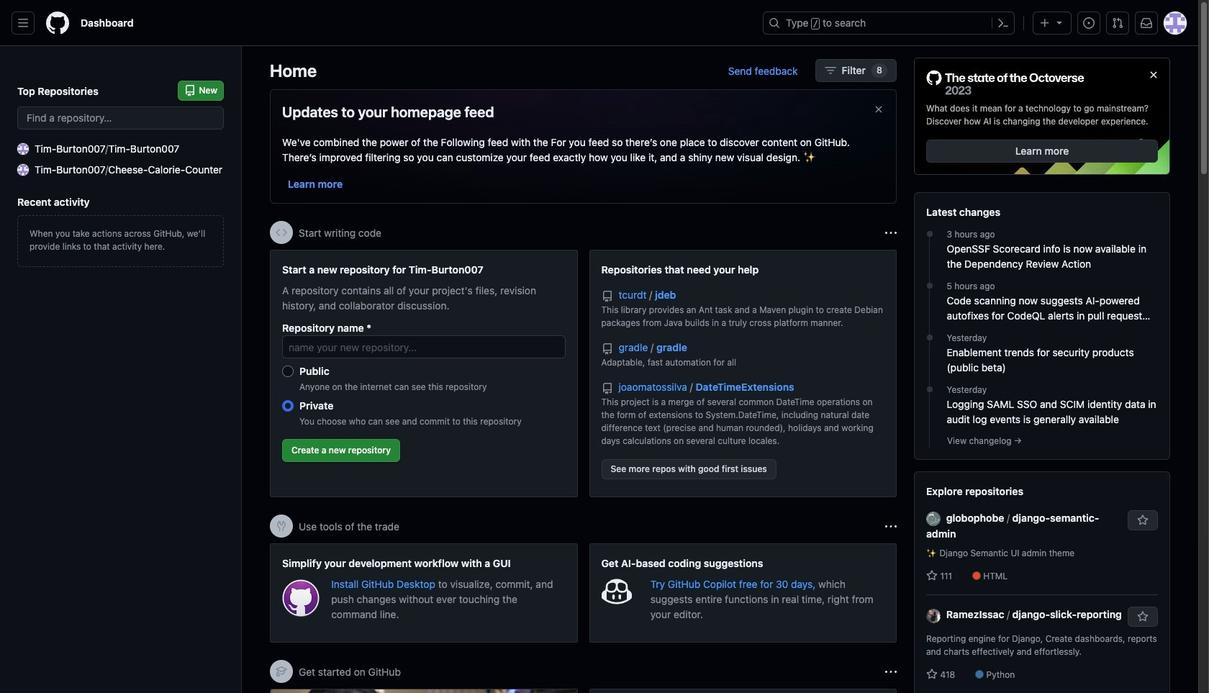 Task type: describe. For each thing, give the bounding box(es) containing it.
what is github? image
[[271, 690, 577, 693]]

star this repository image
[[1137, 612, 1149, 623]]

plus image
[[1040, 17, 1051, 29]]

code image
[[276, 227, 287, 238]]

star image for the '@globophobe profile' icon
[[927, 570, 938, 582]]

tools image
[[276, 520, 287, 532]]

mortar board image
[[276, 666, 287, 677]]

Top Repositories search field
[[17, 107, 224, 130]]

explore element
[[914, 58, 1171, 693]]

notifications image
[[1141, 17, 1153, 29]]

what is github? element
[[270, 689, 578, 693]]

github logo image
[[927, 70, 1085, 97]]

3 dot fill image from the top
[[924, 384, 936, 395]]

1 repo image from the top
[[601, 291, 613, 302]]

why am i seeing this? image for the get ai-based coding suggestions element
[[885, 521, 897, 532]]

triangle down image
[[1054, 17, 1065, 28]]

simplify your development workflow with a gui element
[[270, 544, 578, 643]]

none radio inside start a new repository 'element'
[[282, 366, 294, 377]]

git pull request image
[[1112, 17, 1124, 29]]

why am i seeing this? image for try the github flow element
[[885, 666, 897, 678]]

dot fill image
[[924, 228, 936, 240]]



Task type: vqa. For each thing, say whether or not it's contained in the screenshot.
bottom Link to social profile text field
no



Task type: locate. For each thing, give the bounding box(es) containing it.
close image
[[1148, 69, 1160, 81]]

Find a repository… text field
[[17, 107, 224, 130]]

dot fill image
[[924, 280, 936, 292], [924, 332, 936, 343], [924, 384, 936, 395]]

tim burton007 image
[[17, 143, 29, 154]]

1 vertical spatial why am i seeing this? image
[[885, 666, 897, 678]]

star image
[[927, 570, 938, 582], [927, 669, 938, 681]]

none radio inside start a new repository 'element'
[[282, 400, 294, 412]]

cheese calorie counter image
[[17, 164, 29, 175]]

star this repository image
[[1137, 515, 1149, 526]]

why am i seeing this? image
[[885, 521, 897, 532], [885, 666, 897, 678]]

None radio
[[282, 366, 294, 377]]

explore repositories navigation
[[914, 472, 1171, 693]]

x image
[[873, 104, 885, 115]]

try the github flow element
[[589, 689, 897, 693]]

@globophobe profile image
[[927, 512, 941, 527]]

2 vertical spatial repo image
[[601, 383, 613, 395]]

star image down @ramezissac profile icon at the right of the page
[[927, 669, 938, 681]]

0 vertical spatial dot fill image
[[924, 280, 936, 292]]

repo image
[[601, 291, 613, 302], [601, 343, 613, 355], [601, 383, 613, 395]]

0 vertical spatial why am i seeing this? image
[[885, 521, 897, 532]]

1 star image from the top
[[927, 570, 938, 582]]

1 why am i seeing this? image from the top
[[885, 521, 897, 532]]

github desktop image
[[282, 580, 320, 617]]

command palette image
[[998, 17, 1009, 29]]

name your new repository... text field
[[282, 335, 565, 359]]

2 repo image from the top
[[601, 343, 613, 355]]

2 dot fill image from the top
[[924, 332, 936, 343]]

why am i seeing this? image
[[885, 227, 897, 239]]

star image for @ramezissac profile icon at the right of the page
[[927, 669, 938, 681]]

star image up @ramezissac profile icon at the right of the page
[[927, 570, 938, 582]]

0 vertical spatial repo image
[[601, 291, 613, 302]]

0 vertical spatial star image
[[927, 570, 938, 582]]

@ramezissac profile image
[[927, 609, 941, 623]]

1 vertical spatial star image
[[927, 669, 938, 681]]

2 vertical spatial dot fill image
[[924, 384, 936, 395]]

homepage image
[[46, 12, 69, 35]]

3 repo image from the top
[[601, 383, 613, 395]]

filter image
[[825, 65, 836, 76]]

issue opened image
[[1083, 17, 1095, 29]]

start a new repository element
[[270, 250, 578, 497]]

2 star image from the top
[[927, 669, 938, 681]]

1 vertical spatial dot fill image
[[924, 332, 936, 343]]

get ai-based coding suggestions element
[[589, 544, 897, 643]]

1 dot fill image from the top
[[924, 280, 936, 292]]

None radio
[[282, 400, 294, 412]]

1 vertical spatial repo image
[[601, 343, 613, 355]]

repositories that need your help element
[[589, 250, 897, 497]]

2 why am i seeing this? image from the top
[[885, 666, 897, 678]]



